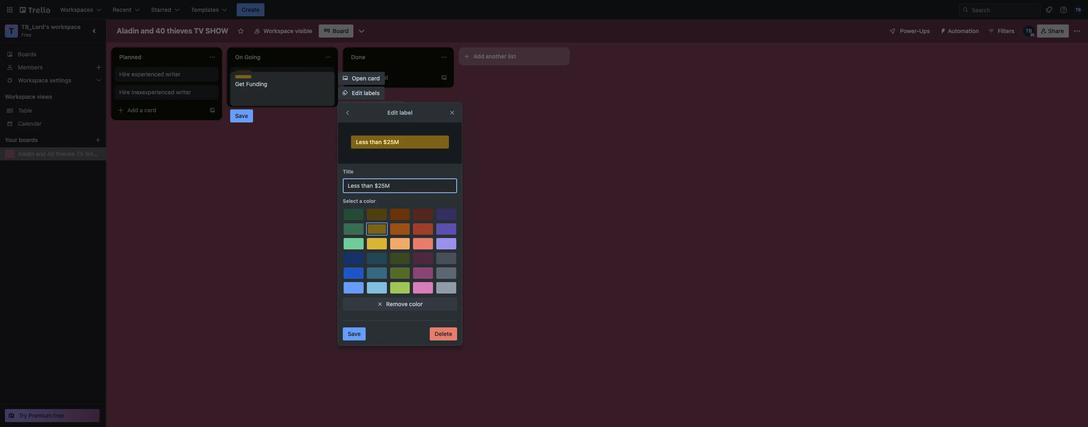 Task type: describe. For each thing, give the bounding box(es) containing it.
color inside 'button'
[[409, 301, 423, 307]]

title
[[343, 169, 354, 175]]

tb_lord (tylerblack44) image
[[1023, 25, 1035, 37]]

delete
[[435, 330, 452, 337]]

40 inside text box
[[156, 27, 165, 35]]

workspace views
[[5, 93, 52, 100]]

edit for edit labels
[[352, 89, 362, 96]]

change members
[[352, 104, 400, 111]]

$25m
[[383, 138, 399, 145]]

1 vertical spatial show
[[85, 150, 103, 157]]

Search field
[[969, 4, 1041, 16]]

1 vertical spatial aladin and 40 thieves tv show
[[18, 150, 103, 157]]

funding
[[246, 76, 267, 82]]

0 horizontal spatial aladin
[[18, 150, 34, 157]]

open information menu image
[[1060, 6, 1068, 14]]

your boards
[[5, 136, 38, 143]]

save for bottom the save button
[[348, 330, 361, 337]]

board link
[[319, 24, 354, 38]]

automation
[[948, 27, 979, 34]]

create button
[[237, 3, 265, 16]]

select
[[343, 198, 358, 204]]

share
[[1049, 27, 1064, 34]]

calendar link
[[18, 120, 101, 128]]

tv inside aladin and 40 thieves tv show text box
[[194, 27, 204, 35]]

move button
[[338, 131, 371, 144]]

list
[[508, 53, 516, 60]]

add a card for create from template… icon
[[359, 74, 388, 81]]

tv inside aladin and 40 thieves tv show link
[[76, 150, 84, 157]]

try premium free button
[[5, 409, 100, 422]]

thieves inside text box
[[167, 27, 192, 35]]

edit for edit label
[[388, 109, 398, 116]]

get
[[235, 76, 245, 82]]

aladin inside text box
[[117, 27, 139, 35]]

labels
[[364, 89, 380, 96]]

edit labels
[[352, 89, 380, 96]]

return to previous screen image
[[345, 109, 351, 116]]

your
[[5, 136, 17, 143]]

add for create from template… image
[[127, 107, 138, 114]]

0 notifications image
[[1044, 5, 1054, 15]]

customize views image
[[358, 27, 366, 35]]

members
[[18, 64, 43, 71]]

open
[[352, 75, 366, 82]]

archive button
[[338, 175, 377, 188]]

0 vertical spatial color
[[364, 198, 376, 204]]

experienced
[[132, 71, 164, 78]]

hire experienced writer
[[119, 71, 181, 78]]

table
[[18, 107, 32, 114]]

edit for edit dates
[[352, 163, 362, 170]]

open card link
[[338, 72, 385, 85]]

inexexperienced
[[132, 89, 174, 96]]

color: yellow, title: "less than $25m" element
[[351, 136, 449, 149]]

try
[[19, 412, 27, 419]]

filters button
[[986, 24, 1017, 38]]

board
[[333, 27, 349, 34]]

add board image
[[95, 137, 101, 143]]

aladin and 40 thieves tv show inside text box
[[117, 27, 228, 35]]

close popover image
[[449, 109, 456, 116]]

a for create from template… icon
[[372, 74, 375, 81]]

add another list
[[474, 53, 516, 60]]

1 vertical spatial save button
[[343, 327, 366, 341]]

another
[[486, 53, 507, 60]]

hire for hire experienced writer
[[119, 71, 130, 78]]

table link
[[18, 107, 101, 115]]

premium
[[29, 412, 52, 419]]

select a color
[[343, 198, 376, 204]]

than
[[370, 138, 382, 145]]

remove color button
[[343, 298, 457, 311]]

remove
[[386, 301, 408, 307]]

workspace for workspace views
[[5, 93, 35, 100]]



Task type: vqa. For each thing, say whether or not it's contained in the screenshot.
right Create from template… icon
no



Task type: locate. For each thing, give the bounding box(es) containing it.
1 horizontal spatial thieves
[[167, 27, 192, 35]]

2 vertical spatial a
[[359, 198, 362, 204]]

get funding
[[235, 76, 267, 82]]

a right open
[[372, 74, 375, 81]]

add up edit labels
[[359, 74, 370, 81]]

change up move
[[352, 119, 373, 126]]

0 vertical spatial save button
[[230, 109, 253, 122]]

2 horizontal spatial a
[[372, 74, 375, 81]]

hire inexexperienced writer link
[[119, 88, 214, 96]]

change for change members
[[352, 104, 373, 111]]

workspace
[[51, 23, 81, 30]]

1 vertical spatial writer
[[176, 89, 191, 96]]

0 vertical spatial workspace
[[264, 27, 294, 34]]

add a card
[[359, 74, 388, 81], [127, 107, 156, 114]]

tyler black (tylerblack44) image
[[1074, 5, 1084, 15]]

edit left labels
[[352, 89, 362, 96]]

0 horizontal spatial a
[[140, 107, 143, 114]]

workspace left visible
[[264, 27, 294, 34]]

edit card image
[[324, 71, 331, 77]]

hire experienced writer link
[[119, 70, 214, 78]]

edit labels button
[[338, 87, 385, 100]]

free
[[53, 412, 64, 419]]

1 hire from the top
[[119, 71, 130, 78]]

0 vertical spatial aladin
[[117, 27, 139, 35]]

free
[[21, 32, 31, 38]]

hire
[[119, 71, 130, 78], [119, 89, 130, 96]]

and
[[141, 27, 154, 35], [36, 150, 46, 157]]

try premium free
[[19, 412, 64, 419]]

change down edit labels button
[[352, 104, 373, 111]]

workspace inside button
[[264, 27, 294, 34]]

1 vertical spatial 40
[[47, 150, 54, 157]]

color: yellow, title: none image
[[235, 70, 252, 73]]

and inside text box
[[141, 27, 154, 35]]

0 horizontal spatial add a card
[[127, 107, 156, 114]]

visible
[[295, 27, 312, 34]]

archive
[[352, 178, 372, 185]]

hire for hire inexexperienced writer
[[119, 89, 130, 96]]

1 horizontal spatial and
[[141, 27, 154, 35]]

cover
[[374, 119, 389, 126]]

search image
[[963, 7, 969, 13]]

writer up hire inexexperienced writer link
[[165, 71, 181, 78]]

workspace visible button
[[249, 24, 317, 38]]

0 horizontal spatial aladin and 40 thieves tv show
[[18, 150, 103, 157]]

color right select
[[364, 198, 376, 204]]

show left 'star or unstar board' image
[[205, 27, 228, 35]]

0 vertical spatial show
[[205, 27, 228, 35]]

show
[[205, 27, 228, 35], [85, 150, 103, 157]]

sm image
[[937, 24, 948, 36]]

0 horizontal spatial add a card button
[[114, 104, 206, 117]]

card right open
[[368, 75, 380, 82]]

t
[[9, 26, 14, 36]]

1 vertical spatial change
[[352, 119, 373, 126]]

add a card button for create from template… image
[[114, 104, 206, 117]]

1 horizontal spatial aladin and 40 thieves tv show
[[117, 27, 228, 35]]

1 horizontal spatial add
[[359, 74, 370, 81]]

boards
[[18, 51, 36, 58]]

workspace for workspace visible
[[264, 27, 294, 34]]

open card
[[352, 75, 380, 82]]

add down inexexperienced
[[127, 107, 138, 114]]

edit dates button
[[338, 160, 384, 173]]

1 horizontal spatial a
[[359, 198, 362, 204]]

Get Funding text field
[[235, 80, 330, 103]]

0 vertical spatial writer
[[165, 71, 181, 78]]

0 horizontal spatial save button
[[230, 109, 253, 122]]

power-ups button
[[884, 24, 935, 38]]

get funding link
[[235, 75, 330, 83]]

tb_lord's workspace free
[[21, 23, 81, 38]]

add a card button for create from template… icon
[[346, 71, 438, 84]]

edit left label
[[388, 109, 398, 116]]

show inside text box
[[205, 27, 228, 35]]

boards link
[[0, 48, 106, 61]]

0 vertical spatial save
[[235, 112, 248, 119]]

a for create from template… image
[[140, 107, 143, 114]]

save button
[[230, 109, 253, 122], [343, 327, 366, 341]]

1 vertical spatial add a card
[[127, 107, 156, 114]]

change inside button
[[352, 104, 373, 111]]

copy button
[[338, 145, 371, 158]]

1 change from the top
[[352, 104, 373, 111]]

card up labels
[[376, 74, 388, 81]]

aladin
[[117, 27, 139, 35], [18, 150, 34, 157]]

workspace
[[264, 27, 294, 34], [5, 93, 35, 100]]

aladin and 40 thieves tv show
[[117, 27, 228, 35], [18, 150, 103, 157]]

add a card button up labels
[[346, 71, 438, 84]]

2 horizontal spatial add
[[474, 53, 484, 60]]

0 horizontal spatial tv
[[76, 150, 84, 157]]

0 vertical spatial tv
[[194, 27, 204, 35]]

add a card up labels
[[359, 74, 388, 81]]

1 vertical spatial edit
[[388, 109, 398, 116]]

0 vertical spatial edit
[[352, 89, 362, 96]]

power-ups
[[900, 27, 930, 34]]

tv
[[194, 27, 204, 35], [76, 150, 84, 157]]

aladin and 40 thieves tv show link
[[18, 150, 103, 158]]

change members button
[[338, 101, 404, 114]]

0 vertical spatial 40
[[156, 27, 165, 35]]

1 vertical spatial add
[[359, 74, 370, 81]]

writer
[[165, 71, 181, 78], [176, 89, 191, 96]]

0 horizontal spatial show
[[85, 150, 103, 157]]

tb_lord's
[[21, 23, 49, 30]]

a down inexexperienced
[[140, 107, 143, 114]]

show down 'add board' "icon"
[[85, 150, 103, 157]]

dates
[[364, 163, 379, 170]]

None text field
[[343, 178, 457, 193]]

0 vertical spatial and
[[141, 27, 154, 35]]

card down inexexperienced
[[144, 107, 156, 114]]

add
[[474, 53, 484, 60], [359, 74, 370, 81], [127, 107, 138, 114]]

1 horizontal spatial show
[[205, 27, 228, 35]]

move
[[352, 134, 366, 140]]

2 vertical spatial add
[[127, 107, 138, 114]]

40
[[156, 27, 165, 35], [47, 150, 54, 157]]

0 horizontal spatial thieves
[[56, 150, 75, 157]]

change inside "button"
[[352, 119, 373, 126]]

color: yellow, title: none image
[[235, 75, 252, 78]]

ups
[[920, 27, 930, 34]]

1 horizontal spatial save button
[[343, 327, 366, 341]]

0 horizontal spatial workspace
[[5, 93, 35, 100]]

0 vertical spatial a
[[372, 74, 375, 81]]

hire inside "link"
[[119, 71, 130, 78]]

create from template… image
[[209, 107, 216, 114]]

add a card for create from template… image
[[127, 107, 156, 114]]

hire left experienced
[[119, 71, 130, 78]]

create
[[242, 6, 260, 13]]

0 vertical spatial add a card
[[359, 74, 388, 81]]

filters
[[998, 27, 1015, 34]]

save for the topmost the save button
[[235, 112, 248, 119]]

1 vertical spatial and
[[36, 150, 46, 157]]

edit label
[[388, 109, 413, 116]]

t link
[[5, 24, 18, 38]]

add another list button
[[459, 47, 570, 65]]

thieves
[[167, 27, 192, 35], [56, 150, 75, 157]]

1 vertical spatial tv
[[76, 150, 84, 157]]

add a card down inexexperienced
[[127, 107, 156, 114]]

workspace up table
[[5, 93, 35, 100]]

a right select
[[359, 198, 362, 204]]

hire inexexperienced writer
[[119, 89, 191, 96]]

change for change cover
[[352, 119, 373, 126]]

0 horizontal spatial color
[[364, 198, 376, 204]]

1 horizontal spatial tv
[[194, 27, 204, 35]]

change cover
[[352, 119, 389, 126]]

0 vertical spatial hire
[[119, 71, 130, 78]]

save
[[235, 112, 248, 119], [348, 330, 361, 337]]

1 vertical spatial color
[[409, 301, 423, 307]]

1 vertical spatial workspace
[[5, 93, 35, 100]]

1 vertical spatial thieves
[[56, 150, 75, 157]]

1 horizontal spatial aladin
[[117, 27, 139, 35]]

edit left dates at the top left of the page
[[352, 163, 362, 170]]

add left another
[[474, 53, 484, 60]]

star or unstar board image
[[237, 28, 244, 34]]

add a card button
[[346, 71, 438, 84], [114, 104, 206, 117]]

Board name text field
[[113, 24, 233, 38]]

calendar
[[18, 120, 42, 127]]

0 horizontal spatial save
[[235, 112, 248, 119]]

1 horizontal spatial 40
[[156, 27, 165, 35]]

0 vertical spatial add a card button
[[346, 71, 438, 84]]

edit dates
[[352, 163, 379, 170]]

create from template… image
[[441, 74, 447, 81]]

delete button
[[430, 327, 457, 341]]

tb_lord's workspace link
[[21, 23, 81, 30]]

1 horizontal spatial workspace
[[264, 27, 294, 34]]

2 hire from the top
[[119, 89, 130, 96]]

1 horizontal spatial add a card
[[359, 74, 388, 81]]

1 vertical spatial aladin
[[18, 150, 34, 157]]

1 horizontal spatial save
[[348, 330, 361, 337]]

hire left inexexperienced
[[119, 89, 130, 96]]

1 horizontal spatial color
[[409, 301, 423, 307]]

2 change from the top
[[352, 119, 373, 126]]

writer down hire experienced writer "link"
[[176, 89, 191, 96]]

0 vertical spatial add
[[474, 53, 484, 60]]

card for create from template… image
[[144, 107, 156, 114]]

0 horizontal spatial and
[[36, 150, 46, 157]]

copy
[[352, 148, 366, 155]]

1 vertical spatial add a card button
[[114, 104, 206, 117]]

less than $25m
[[356, 138, 399, 145]]

1 vertical spatial save
[[348, 330, 361, 337]]

card
[[376, 74, 388, 81], [368, 75, 380, 82], [144, 107, 156, 114]]

add inside button
[[474, 53, 484, 60]]

remove color
[[386, 301, 423, 307]]

views
[[37, 93, 52, 100]]

members
[[374, 104, 400, 111]]

share button
[[1037, 24, 1069, 38]]

add a card button down "hire inexexperienced writer"
[[114, 104, 206, 117]]

primary element
[[0, 0, 1089, 20]]

your boards with 1 items element
[[5, 135, 82, 145]]

1 vertical spatial hire
[[119, 89, 130, 96]]

color
[[364, 198, 376, 204], [409, 301, 423, 307]]

members link
[[0, 61, 106, 74]]

automation button
[[937, 24, 984, 38]]

2 vertical spatial edit
[[352, 163, 362, 170]]

color right remove
[[409, 301, 423, 307]]

less
[[356, 138, 368, 145]]

0 horizontal spatial 40
[[47, 150, 54, 157]]

label
[[400, 109, 413, 116]]

workspace visible
[[264, 27, 312, 34]]

writer for hire inexexperienced writer
[[176, 89, 191, 96]]

0 vertical spatial thieves
[[167, 27, 192, 35]]

boards
[[19, 136, 38, 143]]

writer for hire experienced writer
[[165, 71, 181, 78]]

0 vertical spatial aladin and 40 thieves tv show
[[117, 27, 228, 35]]

1 vertical spatial a
[[140, 107, 143, 114]]

0 vertical spatial change
[[352, 104, 373, 111]]

0 horizontal spatial add
[[127, 107, 138, 114]]

card for create from template… icon
[[376, 74, 388, 81]]

show menu image
[[1073, 27, 1082, 35]]

1 horizontal spatial add a card button
[[346, 71, 438, 84]]

power-
[[900, 27, 920, 34]]

add for create from template… icon
[[359, 74, 370, 81]]

edit
[[352, 89, 362, 96], [388, 109, 398, 116], [352, 163, 362, 170]]

change cover button
[[338, 116, 394, 129]]

writer inside "link"
[[165, 71, 181, 78]]



